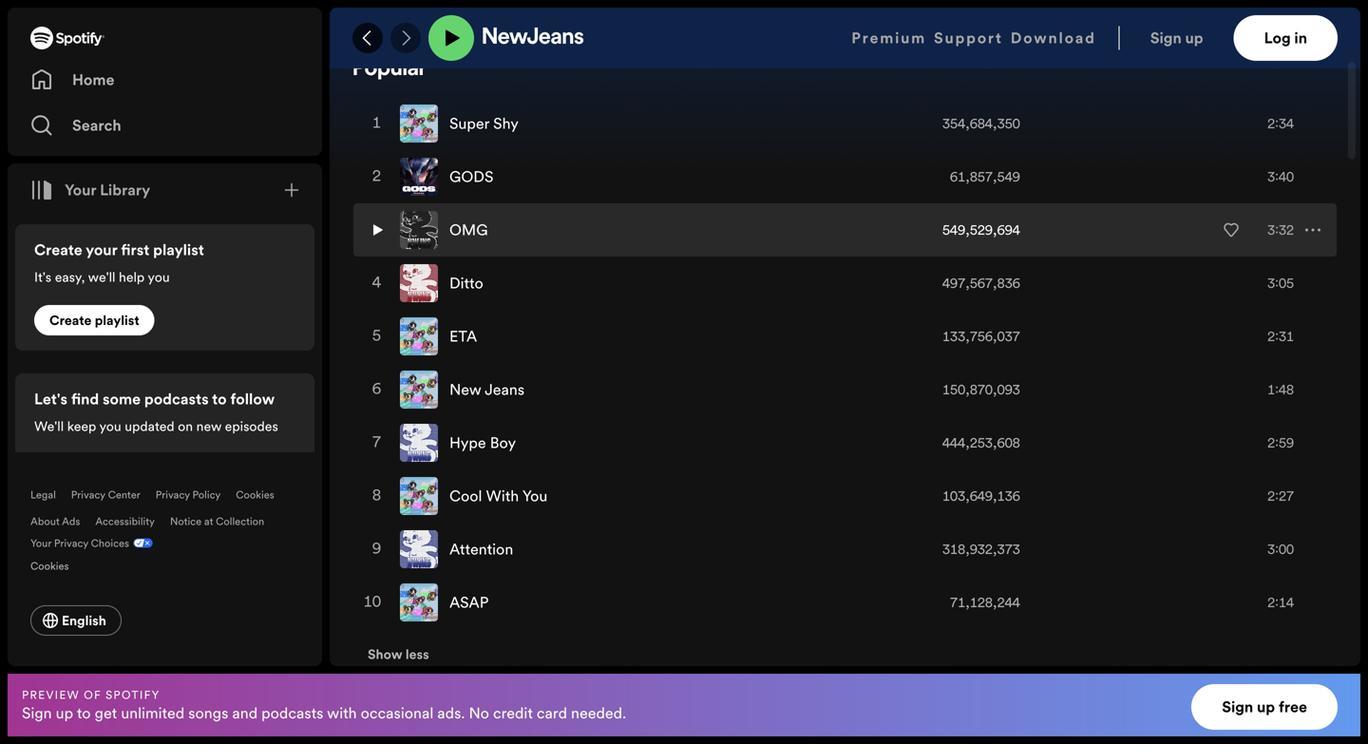 Task type: describe. For each thing, give the bounding box(es) containing it.
go forward image
[[398, 30, 413, 46]]

your
[[86, 240, 117, 260]]

318,932,373
[[943, 541, 1021, 559]]

notice at collection
[[170, 514, 264, 528]]

2:31
[[1268, 328, 1294, 346]]

show less button
[[353, 630, 445, 679]]

2:27
[[1268, 487, 1294, 505]]

cool with you
[[450, 486, 548, 507]]

keep
[[67, 417, 96, 435]]

home link
[[30, 61, 299, 99]]

needed.
[[571, 703, 626, 724]]

eta cell
[[400, 311, 485, 362]]

create playlist button
[[34, 305, 155, 336]]

omg link
[[450, 220, 488, 241]]

you for some
[[99, 417, 121, 435]]

create for playlist
[[49, 311, 92, 329]]

occasional
[[361, 703, 434, 724]]

497,567,836
[[943, 274, 1021, 292]]

attention
[[450, 539, 513, 560]]

asap
[[450, 592, 489, 613]]

playlist inside the create your first playlist it's easy, we'll help you
[[153, 240, 204, 260]]

privacy for privacy policy
[[156, 488, 190, 502]]

show
[[368, 646, 403, 664]]

let's
[[34, 389, 68, 410]]

get
[[95, 703, 117, 724]]

legal
[[30, 488, 56, 502]]

61,857,549
[[950, 168, 1021, 186]]

sign for sign up free
[[1222, 697, 1254, 718]]

to inside let's find some podcasts to follow we'll keep you updated on new episodes
[[212, 389, 227, 410]]

free
[[1279, 697, 1308, 718]]

less
[[406, 646, 429, 664]]

gods link
[[450, 167, 494, 187]]

gods cell
[[400, 151, 501, 203]]

privacy center link
[[71, 488, 140, 502]]

card
[[537, 703, 567, 724]]

podcasts inside let's find some podcasts to follow we'll keep you updated on new episodes
[[144, 389, 209, 410]]

to inside preview of spotify sign up to get unlimited songs and podcasts with occasional ads. no credit card needed.
[[77, 703, 91, 724]]

sign up free
[[1222, 697, 1308, 718]]

2:34 cell
[[1224, 98, 1321, 149]]

71,128,244
[[950, 594, 1021, 612]]

cool with you link
[[450, 486, 548, 507]]

asap link
[[450, 592, 489, 613]]

download button
[[1011, 15, 1097, 61]]

log in button
[[1234, 15, 1338, 61]]

super shy
[[450, 113, 519, 134]]

150,870,093
[[943, 381, 1021, 399]]

popular
[[353, 58, 427, 81]]

of
[[84, 687, 102, 703]]

privacy down the ads
[[54, 536, 88, 550]]

premium button
[[852, 15, 927, 61]]

create playlist
[[49, 311, 139, 329]]

first
[[121, 240, 150, 260]]

103,649,136
[[943, 487, 1021, 505]]

episodes
[[225, 417, 278, 435]]

3:32 cell
[[1224, 205, 1321, 256]]

3:00
[[1268, 541, 1294, 559]]

attention cell
[[400, 524, 521, 575]]

legal link
[[30, 488, 56, 502]]

accessibility
[[95, 514, 155, 528]]

it's
[[34, 268, 51, 286]]

playlist inside create playlist button
[[95, 311, 139, 329]]

up for sign up
[[1186, 28, 1204, 48]]

some
[[103, 389, 141, 410]]

cookies for the right the cookies 'link'
[[236, 488, 274, 502]]

policy
[[192, 488, 221, 502]]

super shy link
[[450, 113, 519, 134]]

spotify image
[[30, 27, 105, 49]]

on
[[178, 417, 193, 435]]

ditto link
[[450, 273, 484, 294]]

eta link
[[450, 326, 477, 347]]

english button
[[30, 605, 122, 636]]

2:59
[[1268, 434, 1294, 452]]

3:32
[[1268, 221, 1294, 239]]

support button
[[934, 15, 1003, 61]]

create your first playlist it's easy, we'll help you
[[34, 240, 204, 286]]

about
[[30, 514, 60, 528]]

privacy policy
[[156, 488, 221, 502]]

your library button
[[23, 171, 158, 209]]

3:40
[[1268, 168, 1294, 186]]

0 horizontal spatial cookies link
[[30, 554, 84, 575]]

spotify
[[106, 687, 160, 703]]

notice
[[170, 514, 202, 528]]

choices
[[91, 536, 129, 550]]

jeans
[[485, 379, 525, 400]]

super
[[450, 113, 490, 134]]

updated
[[125, 417, 175, 435]]

you for first
[[148, 268, 170, 286]]

asap cell
[[400, 577, 496, 628]]

up for sign up free
[[1257, 697, 1276, 718]]



Task type: vqa. For each thing, say whether or not it's contained in the screenshot.
third the days from the bottom of the Deep Focus grid
no



Task type: locate. For each thing, give the bounding box(es) containing it.
133,756,037
[[943, 328, 1021, 346]]

0 vertical spatial podcasts
[[144, 389, 209, 410]]

0 horizontal spatial podcasts
[[144, 389, 209, 410]]

you right 'help'
[[148, 268, 170, 286]]

0 horizontal spatial up
[[56, 703, 73, 724]]

1 horizontal spatial playlist
[[153, 240, 204, 260]]

main element
[[8, 8, 322, 666]]

1 vertical spatial playlist
[[95, 311, 139, 329]]

0 horizontal spatial cookies
[[30, 559, 69, 573]]

cookies down your privacy choices
[[30, 559, 69, 573]]

attention link
[[450, 539, 513, 560]]

cookies for the cookies 'link' to the left
[[30, 559, 69, 573]]

ditto
[[450, 273, 484, 294]]

sign
[[1151, 28, 1182, 48], [1222, 697, 1254, 718], [22, 703, 52, 724]]

1 horizontal spatial podcasts
[[262, 703, 324, 724]]

podcasts right and
[[262, 703, 324, 724]]

about ads
[[30, 514, 80, 528]]

cool with you cell
[[400, 471, 555, 522]]

eta
[[450, 326, 477, 347]]

1 horizontal spatial cookies link
[[236, 488, 274, 502]]

1 horizontal spatial cookies
[[236, 488, 274, 502]]

0 vertical spatial create
[[34, 240, 82, 260]]

unlimited
[[121, 703, 185, 724]]

354,684,350
[[943, 115, 1021, 133]]

1 vertical spatial podcasts
[[262, 703, 324, 724]]

privacy for privacy center
[[71, 488, 105, 502]]

up left of
[[56, 703, 73, 724]]

privacy
[[71, 488, 105, 502], [156, 488, 190, 502], [54, 536, 88, 550]]

podcasts
[[144, 389, 209, 410], [262, 703, 324, 724]]

sign inside preview of spotify sign up to get unlimited songs and podcasts with occasional ads. no credit card needed.
[[22, 703, 52, 724]]

0 horizontal spatial your
[[30, 536, 51, 550]]

create for your
[[34, 240, 82, 260]]

1 horizontal spatial sign
[[1151, 28, 1182, 48]]

0 horizontal spatial you
[[99, 417, 121, 435]]

let's find some podcasts to follow we'll keep you updated on new episodes
[[34, 389, 278, 435]]

with
[[327, 703, 357, 724]]

2 horizontal spatial sign
[[1222, 697, 1254, 718]]

library
[[100, 180, 150, 201]]

cookies inside 'link'
[[30, 559, 69, 573]]

omg cell
[[400, 205, 496, 256]]

0 horizontal spatial to
[[77, 703, 91, 724]]

0 horizontal spatial sign
[[22, 703, 52, 724]]

549,529,694
[[943, 221, 1021, 239]]

up left log
[[1186, 28, 1204, 48]]

cookies link down 'your privacy choices' button
[[30, 554, 84, 575]]

about ads link
[[30, 514, 80, 528]]

we'll
[[34, 417, 64, 435]]

hype boy cell
[[400, 417, 524, 469]]

support
[[934, 28, 1003, 48]]

boy
[[490, 433, 516, 454]]

new jeans cell
[[400, 364, 532, 416]]

hype
[[450, 433, 486, 454]]

cookies up collection
[[236, 488, 274, 502]]

cookies link
[[236, 488, 274, 502], [30, 554, 84, 575]]

up left free
[[1257, 697, 1276, 718]]

0 vertical spatial cookies
[[236, 488, 274, 502]]

2:34
[[1268, 115, 1294, 133]]

create inside button
[[49, 311, 92, 329]]

your inside button
[[65, 180, 96, 201]]

444,253,608
[[943, 434, 1021, 452]]

0 horizontal spatial playlist
[[95, 311, 139, 329]]

0 vertical spatial playlist
[[153, 240, 204, 260]]

1 horizontal spatial up
[[1186, 28, 1204, 48]]

we'll
[[88, 268, 115, 286]]

log in
[[1265, 28, 1308, 48]]

hype boy
[[450, 433, 516, 454]]

playlist right first
[[153, 240, 204, 260]]

1:48
[[1268, 381, 1294, 399]]

shy
[[493, 113, 519, 134]]

create inside the create your first playlist it's easy, we'll help you
[[34, 240, 82, 260]]

1 vertical spatial cookies link
[[30, 554, 84, 575]]

you inside the create your first playlist it's easy, we'll help you
[[148, 268, 170, 286]]

podcasts inside preview of spotify sign up to get unlimited songs and podcasts with occasional ads. no credit card needed.
[[262, 703, 324, 724]]

0 vertical spatial cookies link
[[236, 488, 274, 502]]

privacy up the ads
[[71, 488, 105, 502]]

help
[[119, 268, 145, 286]]

english
[[62, 612, 106, 630]]

search
[[72, 115, 121, 136]]

your privacy choices
[[30, 536, 129, 550]]

you
[[148, 268, 170, 286], [99, 417, 121, 435]]

sign up free button
[[1192, 684, 1338, 730]]

0 vertical spatial to
[[212, 389, 227, 410]]

in
[[1295, 28, 1308, 48]]

2 horizontal spatial up
[[1257, 697, 1276, 718]]

no
[[469, 703, 489, 724]]

your for your privacy choices
[[30, 536, 51, 550]]

find
[[71, 389, 99, 410]]

california consumer privacy act (ccpa) opt-out icon image
[[129, 536, 153, 554]]

super shy cell
[[400, 98, 526, 149]]

omg
[[450, 220, 488, 241]]

log
[[1265, 28, 1291, 48]]

1 vertical spatial to
[[77, 703, 91, 724]]

ads
[[62, 514, 80, 528]]

new jeans
[[450, 379, 525, 400]]

cool
[[450, 486, 482, 507]]

privacy center
[[71, 488, 140, 502]]

create
[[34, 240, 82, 260], [49, 311, 92, 329]]

0 vertical spatial your
[[65, 180, 96, 201]]

podcasts up on
[[144, 389, 209, 410]]

you right 'keep'
[[99, 417, 121, 435]]

your privacy choices button
[[30, 536, 129, 550]]

sign up
[[1151, 28, 1204, 48]]

1 vertical spatial your
[[30, 536, 51, 550]]

playlist
[[153, 240, 204, 260], [95, 311, 139, 329]]

new
[[450, 379, 481, 400]]

center
[[108, 488, 140, 502]]

sign for sign up
[[1151, 28, 1182, 48]]

1 vertical spatial create
[[49, 311, 92, 329]]

cookies link up collection
[[236, 488, 274, 502]]

premium support download
[[852, 28, 1097, 48]]

1 horizontal spatial to
[[212, 389, 227, 410]]

1 vertical spatial cookies
[[30, 559, 69, 573]]

ditto cell
[[400, 258, 491, 309]]

preview
[[22, 687, 80, 703]]

premium
[[852, 28, 927, 48]]

go back image
[[360, 30, 375, 46]]

download
[[1011, 28, 1097, 48]]

songs
[[188, 703, 228, 724]]

playlist down 'help'
[[95, 311, 139, 329]]

to up new
[[212, 389, 227, 410]]

cookies
[[236, 488, 274, 502], [30, 559, 69, 573]]

accessibility link
[[95, 514, 155, 528]]

and
[[232, 703, 258, 724]]

sign inside top bar and user menu element
[[1151, 28, 1182, 48]]

up inside preview of spotify sign up to get unlimited songs and podcasts with occasional ads. no credit card needed.
[[56, 703, 73, 724]]

show less
[[368, 646, 429, 664]]

to left get
[[77, 703, 91, 724]]

top bar and user menu element
[[330, 8, 1361, 68]]

1 horizontal spatial you
[[148, 268, 170, 286]]

privacy up the notice
[[156, 488, 190, 502]]

1 horizontal spatial your
[[65, 180, 96, 201]]

create down easy, on the top left
[[49, 311, 92, 329]]

sign up button
[[1143, 15, 1234, 61]]

your library
[[65, 180, 150, 201]]

you inside let's find some podcasts to follow we'll keep you updated on new episodes
[[99, 417, 121, 435]]

1 vertical spatial you
[[99, 417, 121, 435]]

new
[[196, 417, 222, 435]]

new jeans link
[[450, 379, 525, 400]]

home
[[72, 69, 114, 90]]

your left library
[[65, 180, 96, 201]]

collection
[[216, 514, 264, 528]]

up inside top bar and user menu element
[[1186, 28, 1204, 48]]

create up easy, on the top left
[[34, 240, 82, 260]]

easy,
[[55, 268, 85, 286]]

your for your library
[[65, 180, 96, 201]]

notice at collection link
[[170, 514, 264, 528]]

search link
[[30, 106, 299, 144]]

at
[[204, 514, 213, 528]]

3:05
[[1268, 274, 1294, 292]]

0 vertical spatial you
[[148, 268, 170, 286]]

your down about
[[30, 536, 51, 550]]



